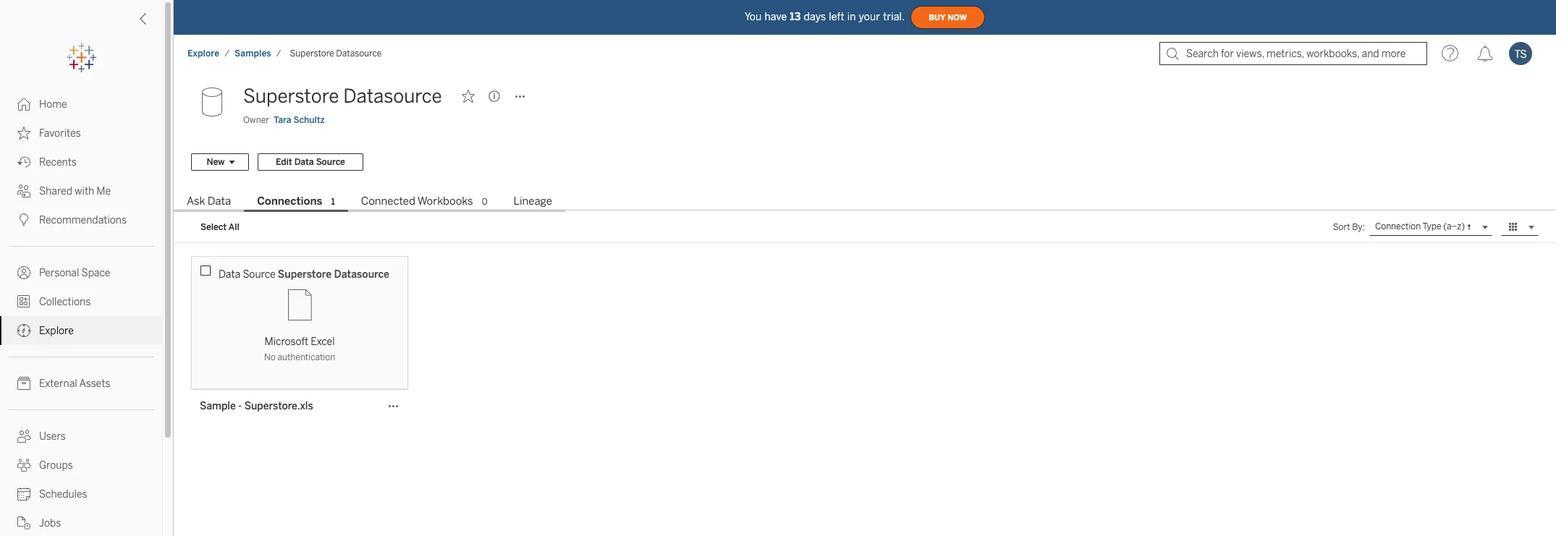 Task type: locate. For each thing, give the bounding box(es) containing it.
0 vertical spatial source
[[316, 157, 345, 167]]

1
[[331, 197, 335, 207]]

edit
[[276, 157, 292, 167]]

ask data
[[187, 195, 231, 208]]

no
[[264, 353, 276, 363]]

days
[[804, 10, 826, 23]]

0 vertical spatial superstore datasource
[[290, 49, 382, 59]]

connection type (a–z)
[[1376, 222, 1466, 232]]

(a–z)
[[1444, 222, 1466, 232]]

authentication
[[278, 353, 335, 363]]

sort by:
[[1334, 222, 1366, 232]]

recents link
[[0, 148, 162, 177]]

in
[[848, 10, 856, 23]]

connected
[[361, 195, 416, 208]]

select all
[[201, 222, 239, 232]]

select all button
[[191, 219, 249, 236]]

collections link
[[0, 287, 162, 316]]

datasource
[[336, 49, 382, 59], [343, 85, 442, 108], [334, 269, 390, 281]]

/ right the samples
[[276, 49, 281, 59]]

data inside button
[[294, 157, 314, 167]]

groups link
[[0, 451, 162, 480]]

data right "ask" on the top left
[[208, 195, 231, 208]]

shared
[[39, 185, 72, 198]]

connection
[[1376, 222, 1422, 232]]

0 horizontal spatial /
[[225, 49, 230, 59]]

1 horizontal spatial explore
[[188, 49, 220, 59]]

1 vertical spatial explore
[[39, 325, 74, 337]]

microsoft
[[265, 336, 309, 348]]

explore link
[[187, 48, 220, 59], [0, 316, 162, 345]]

edit data source button
[[258, 153, 363, 171]]

owner
[[243, 115, 269, 125]]

favorites
[[39, 127, 81, 140]]

connection type (a–z) button
[[1370, 219, 1493, 236]]

all
[[229, 222, 239, 232]]

0
[[482, 197, 488, 207]]

tara
[[274, 115, 291, 125]]

superstore up microsoft excel at the left of the page
[[278, 269, 332, 281]]

data down all
[[219, 269, 241, 281]]

source inside button
[[316, 157, 345, 167]]

select
[[201, 222, 227, 232]]

data source superstore datasource
[[219, 269, 390, 281]]

1 vertical spatial data
[[208, 195, 231, 208]]

ask
[[187, 195, 205, 208]]

2 vertical spatial data
[[219, 269, 241, 281]]

1 horizontal spatial source
[[316, 157, 345, 167]]

source down select all button
[[243, 269, 276, 281]]

recents
[[39, 156, 77, 169]]

explore
[[188, 49, 220, 59], [39, 325, 74, 337]]

superstore right the samples
[[290, 49, 334, 59]]

0 vertical spatial explore
[[188, 49, 220, 59]]

home
[[39, 98, 67, 111]]

-
[[238, 400, 242, 413]]

explore left samples link
[[188, 49, 220, 59]]

schultz
[[294, 115, 325, 125]]

1 vertical spatial explore link
[[0, 316, 162, 345]]

superstore up owner tara schultz at the top left of the page
[[243, 85, 339, 108]]

1 horizontal spatial explore link
[[187, 48, 220, 59]]

/
[[225, 49, 230, 59], [276, 49, 281, 59]]

data right edit
[[294, 157, 314, 167]]

0 vertical spatial datasource
[[336, 49, 382, 59]]

/ left samples link
[[225, 49, 230, 59]]

0 vertical spatial superstore
[[290, 49, 334, 59]]

explore link down collections
[[0, 316, 162, 345]]

samples
[[235, 49, 271, 59]]

source up 1
[[316, 157, 345, 167]]

explore down collections
[[39, 325, 74, 337]]

explore for explore
[[39, 325, 74, 337]]

personal space
[[39, 267, 110, 280]]

source
[[316, 157, 345, 167], [243, 269, 276, 281]]

0 vertical spatial data
[[294, 157, 314, 167]]

1 vertical spatial superstore
[[243, 85, 339, 108]]

tara schultz link
[[274, 114, 325, 127]]

external
[[39, 378, 77, 390]]

schedules
[[39, 489, 87, 501]]

superstore
[[290, 49, 334, 59], [243, 85, 339, 108], [278, 269, 332, 281]]

data inside sub-spaces tab list
[[208, 195, 231, 208]]

workbooks
[[418, 195, 473, 208]]

1 vertical spatial source
[[243, 269, 276, 281]]

0 vertical spatial explore link
[[187, 48, 220, 59]]

1 vertical spatial superstore datasource
[[243, 85, 442, 108]]

Search for views, metrics, workbooks, and more text field
[[1160, 42, 1428, 65]]

0 horizontal spatial explore
[[39, 325, 74, 337]]

sort
[[1334, 222, 1351, 232]]

2 / from the left
[[276, 49, 281, 59]]

1 horizontal spatial /
[[276, 49, 281, 59]]

data
[[294, 157, 314, 167], [208, 195, 231, 208], [219, 269, 241, 281]]

microsoft excel
[[265, 336, 335, 348]]

left
[[829, 10, 845, 23]]

superstore datasource
[[290, 49, 382, 59], [243, 85, 442, 108]]

favorites link
[[0, 119, 162, 148]]

explore link left samples link
[[187, 48, 220, 59]]

grid view image
[[1508, 221, 1521, 234]]

new button
[[191, 153, 249, 171]]

explore inside main navigation. press the up and down arrow keys to access links. element
[[39, 325, 74, 337]]



Task type: vqa. For each thing, say whether or not it's contained in the screenshot.
topmost Superstore Datasource
yes



Task type: describe. For each thing, give the bounding box(es) containing it.
now
[[948, 13, 967, 22]]

connections
[[257, 195, 323, 208]]

buy now
[[929, 13, 967, 22]]

data source image
[[191, 82, 235, 125]]

you
[[745, 10, 762, 23]]

schedules link
[[0, 480, 162, 509]]

jobs link
[[0, 509, 162, 537]]

assets
[[79, 378, 110, 390]]

shared with me link
[[0, 177, 162, 206]]

by:
[[1353, 222, 1366, 232]]

sample
[[200, 400, 236, 413]]

edit data source
[[276, 157, 345, 167]]

main navigation. press the up and down arrow keys to access links. element
[[0, 90, 162, 537]]

personal space link
[[0, 259, 162, 287]]

recommendations link
[[0, 206, 162, 235]]

users
[[39, 431, 66, 443]]

groups
[[39, 460, 73, 472]]

your
[[859, 10, 881, 23]]

0 horizontal spatial explore link
[[0, 316, 162, 345]]

data for edit
[[294, 157, 314, 167]]

lineage
[[514, 195, 552, 208]]

sub-spaces tab list
[[174, 193, 1557, 212]]

home link
[[0, 90, 162, 119]]

have
[[765, 10, 787, 23]]

1 vertical spatial datasource
[[343, 85, 442, 108]]

2 vertical spatial datasource
[[334, 269, 390, 281]]

sample - superstore.xls
[[200, 400, 313, 413]]

external assets
[[39, 378, 110, 390]]

jobs
[[39, 518, 61, 530]]

collections
[[39, 296, 91, 308]]

buy
[[929, 13, 946, 22]]

explore for explore / samples /
[[188, 49, 220, 59]]

explore / samples /
[[188, 49, 281, 59]]

superstore.xls
[[244, 400, 313, 413]]

personal
[[39, 267, 79, 280]]

new
[[207, 157, 225, 167]]

trial.
[[883, 10, 905, 23]]

shared with me
[[39, 185, 111, 198]]

buy now button
[[911, 6, 986, 29]]

space
[[81, 267, 110, 280]]

samples link
[[234, 48, 272, 59]]

with
[[75, 185, 94, 198]]

no authentication
[[264, 353, 335, 363]]

0 horizontal spatial source
[[243, 269, 276, 281]]

connected workbooks
[[361, 195, 473, 208]]

external assets link
[[0, 369, 162, 398]]

excel
[[311, 336, 335, 348]]

13
[[790, 10, 801, 23]]

data for ask
[[208, 195, 231, 208]]

2 vertical spatial superstore
[[278, 269, 332, 281]]

recommendations
[[39, 214, 127, 227]]

users link
[[0, 422, 162, 451]]

type
[[1423, 222, 1442, 232]]

you have 13 days left in your trial.
[[745, 10, 905, 23]]

me
[[97, 185, 111, 198]]

1 / from the left
[[225, 49, 230, 59]]

navigation panel element
[[0, 43, 162, 537]]

owner tara schultz
[[243, 115, 325, 125]]

superstore datasource inside main content
[[243, 85, 442, 108]]

superstore datasource main content
[[174, 72, 1557, 537]]

superstore datasource element
[[286, 49, 386, 59]]



